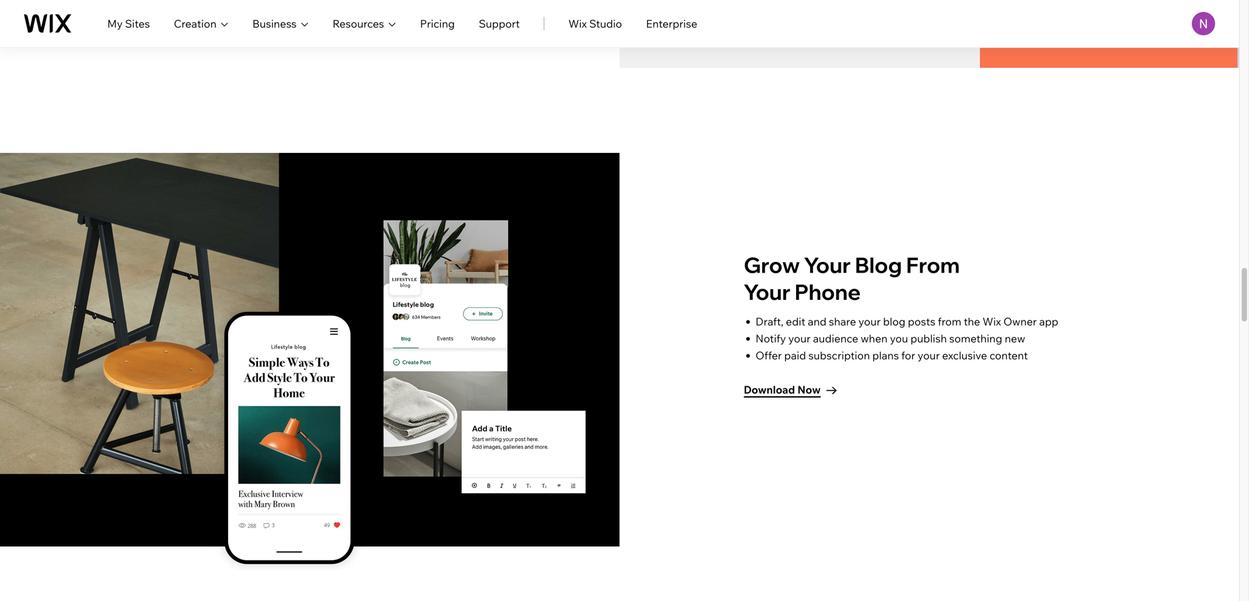 Task type: vqa. For each thing, say whether or not it's contained in the screenshot.
when
yes



Task type: describe. For each thing, give the bounding box(es) containing it.
paid
[[785, 349, 806, 362]]

grow your blog from your phone
[[744, 252, 960, 305]]

my sites
[[107, 17, 150, 30]]

resources button
[[333, 16, 396, 32]]

new
[[1005, 332, 1026, 345]]

owner
[[1004, 315, 1037, 328]]

offer
[[756, 349, 782, 362]]

2 vertical spatial your
[[918, 349, 940, 362]]

for
[[902, 349, 916, 362]]

blog
[[855, 252, 902, 278]]

images of how a blog will look on the wix owner app. image
[[0, 153, 620, 547]]

pricing
[[420, 17, 455, 30]]

app
[[1040, 315, 1059, 328]]

1 horizontal spatial your
[[859, 315, 881, 328]]

exclusive
[[943, 349, 988, 362]]

business
[[253, 17, 297, 30]]

you
[[890, 332, 909, 345]]

draft,
[[756, 315, 784, 328]]

0 horizontal spatial your
[[744, 278, 791, 305]]

plans
[[873, 349, 899, 362]]

my
[[107, 17, 123, 30]]

publish
[[911, 332, 947, 345]]

resources
[[333, 17, 384, 30]]

download now link
[[744, 376, 837, 404]]

the
[[964, 315, 981, 328]]

support link
[[479, 16, 520, 32]]

support
[[479, 17, 520, 30]]

audience
[[813, 332, 859, 345]]

images of managing online store with the wix owner app image
[[620, 0, 1240, 68]]

profile image image
[[1192, 12, 1216, 35]]

edit
[[786, 315, 806, 328]]



Task type: locate. For each thing, give the bounding box(es) containing it.
your
[[804, 252, 851, 278], [744, 278, 791, 305]]

sites
[[125, 17, 150, 30]]

enterprise link
[[646, 16, 698, 32]]

something
[[950, 332, 1003, 345]]

enterprise
[[646, 17, 698, 30]]

1 horizontal spatial wix
[[983, 315, 1001, 328]]

wix left studio
[[569, 17, 587, 30]]

my sites link
[[107, 16, 150, 32]]

your up draft,
[[744, 278, 791, 305]]

images of how a blog will look image
[[213, 305, 366, 571]]

wix studio
[[569, 17, 622, 30]]

1 vertical spatial wix
[[983, 315, 1001, 328]]

your down publish
[[918, 349, 940, 362]]

2 horizontal spatial your
[[918, 349, 940, 362]]

1 vertical spatial your
[[789, 332, 811, 345]]

wix right the
[[983, 315, 1001, 328]]

creation button
[[174, 16, 229, 32]]

0 vertical spatial wix
[[569, 17, 587, 30]]

draft, edit and share your blog posts from the wix owner app notify your audience when you publish something new offer paid subscription plans for your exclusive content
[[756, 315, 1059, 362]]

grow
[[744, 252, 800, 278]]

and
[[808, 315, 827, 328]]

when
[[861, 332, 888, 345]]

notify
[[756, 332, 786, 345]]

blog
[[883, 315, 906, 328]]

from
[[938, 315, 962, 328]]

from
[[907, 252, 960, 278]]

subscription
[[809, 349, 870, 362]]

your
[[859, 315, 881, 328], [789, 332, 811, 345], [918, 349, 940, 362]]

content
[[990, 349, 1028, 362]]

creation
[[174, 17, 217, 30]]

pricing link
[[420, 16, 455, 32]]

wix inside draft, edit and share your blog posts from the wix owner app notify your audience when you publish something new offer paid subscription plans for your exclusive content
[[983, 315, 1001, 328]]

share
[[829, 315, 856, 328]]

your down edit at right bottom
[[789, 332, 811, 345]]

business button
[[253, 16, 309, 32]]

studio
[[589, 17, 622, 30]]

0 horizontal spatial wix
[[569, 17, 587, 30]]

download now
[[744, 383, 821, 396]]

download
[[744, 383, 795, 396]]

posts
[[908, 315, 936, 328]]

your up when
[[859, 315, 881, 328]]

0 vertical spatial your
[[859, 315, 881, 328]]

now
[[798, 383, 821, 396]]

wix studio link
[[569, 16, 622, 32]]

0 horizontal spatial your
[[789, 332, 811, 345]]

your left blog
[[804, 252, 851, 278]]

phone
[[795, 278, 861, 305]]

wix
[[569, 17, 587, 30], [983, 315, 1001, 328]]

1 horizontal spatial your
[[804, 252, 851, 278]]



